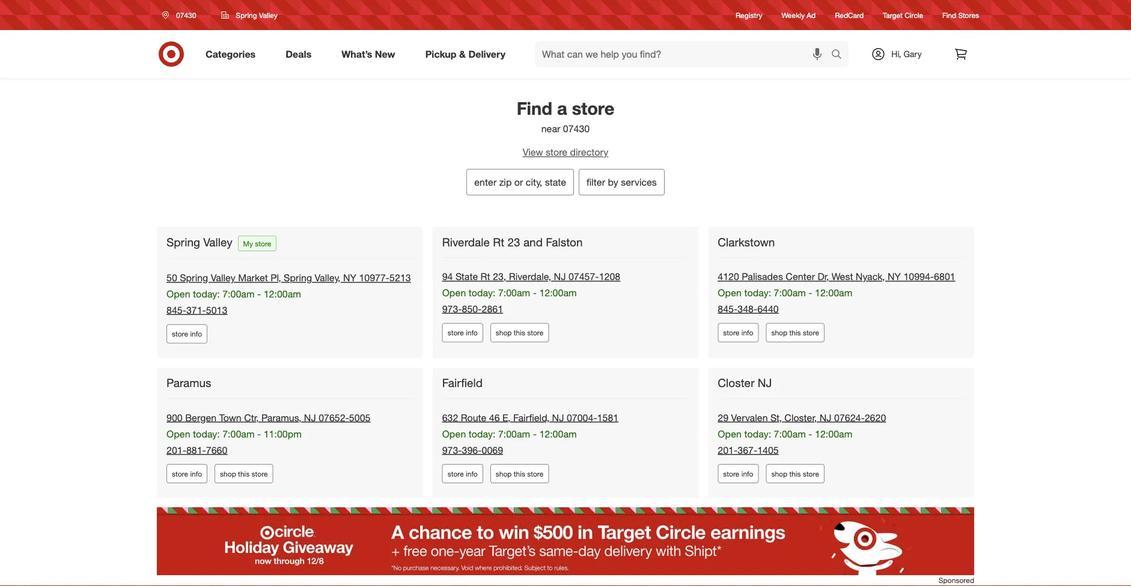 Task type: locate. For each thing, give the bounding box(es) containing it.
5213
[[390, 272, 411, 284]]

enter
[[475, 176, 497, 188]]

store info link
[[442, 323, 483, 343], [718, 323, 759, 343], [167, 324, 208, 344], [167, 464, 208, 484], [442, 464, 483, 484], [718, 464, 759, 484]]

1405
[[758, 444, 779, 456]]

filter
[[587, 176, 606, 188]]

845- down 4120
[[718, 303, 738, 315]]

12:00am down "07004-"
[[540, 428, 577, 440]]

search button
[[826, 41, 855, 70]]

973-396-0069 link
[[442, 444, 503, 456]]

1 horizontal spatial find
[[943, 10, 957, 20]]

shop for fairfield
[[496, 470, 512, 479]]

store info down 396-
[[448, 470, 478, 479]]

shop this store down 0069
[[496, 470, 544, 479]]

open inside "94 state rt 23, riverdale, nj 07457-1208 open today: 7:00am - 12:00am 973-850-2861"
[[442, 287, 466, 299]]

1 horizontal spatial 07430
[[563, 123, 590, 134]]

shop this store button for fairfield
[[491, 464, 549, 484]]

state
[[545, 176, 567, 188]]

open
[[442, 287, 466, 299], [718, 287, 742, 299], [167, 288, 190, 300], [167, 428, 190, 440], [442, 428, 466, 440], [718, 428, 742, 440]]

today: inside the 4120 palisades center dr, west nyack, ny 10994-6801 open today: 7:00am - 12:00am 845-348-6440
[[745, 287, 772, 299]]

1 horizontal spatial ny
[[888, 271, 901, 283]]

ad
[[807, 10, 816, 20]]

today: inside 29 vervalen st, closter, nj 07624-2620 open today: 7:00am - 12:00am 201-367-1405
[[745, 428, 772, 440]]

0069
[[482, 444, 503, 456]]

or
[[515, 176, 523, 188]]

0 vertical spatial 973-
[[442, 303, 462, 315]]

open down '900'
[[167, 428, 190, 440]]

0 horizontal spatial rt
[[481, 271, 491, 283]]

today: inside '50 spring valley market pl, spring valley, ny 10977-5213 open today: 7:00am - 12:00am 845-371-5013'
[[193, 288, 220, 300]]

12:00am down 07457-
[[540, 287, 577, 299]]

closter nj
[[718, 376, 772, 390]]

store info down 850-
[[448, 328, 478, 337]]

today: up 845-371-5013 link
[[193, 288, 220, 300]]

store info link for clarkstown
[[718, 323, 759, 343]]

pickup & delivery
[[426, 48, 506, 60]]

deals link
[[276, 41, 327, 67]]

valley left market
[[211, 272, 236, 284]]

201- down 29
[[718, 444, 738, 456]]

filter by services button
[[579, 169, 665, 195]]

nj inside "94 state rt 23, riverdale, nj 07457-1208 open today: 7:00am - 12:00am 973-850-2861"
[[554, 271, 566, 283]]

- down ctr,
[[257, 428, 261, 440]]

850-
[[462, 303, 482, 315]]

2 201- from the left
[[718, 444, 738, 456]]

valley up deals link
[[259, 11, 278, 20]]

shop down 0069
[[496, 470, 512, 479]]

clarkstown
[[718, 235, 775, 249]]

shop this store for fairfield
[[496, 470, 544, 479]]

circle
[[905, 10, 924, 20]]

spring right pl,
[[284, 272, 312, 284]]

store down 371-
[[172, 330, 188, 339]]

store info for riverdale rt 23 and falston
[[448, 328, 478, 337]]

paramus
[[167, 376, 211, 390]]

632 route 46 e, fairfield, nj 07004-1581 open today: 7:00am - 12:00am 973-396-0069
[[442, 412, 619, 456]]

0 vertical spatial spring valley
[[236, 11, 278, 20]]

today: down vervalen
[[745, 428, 772, 440]]

201- down '900'
[[167, 444, 186, 456]]

shop down 2861
[[496, 328, 512, 337]]

market
[[238, 272, 268, 284]]

23,
[[493, 271, 507, 283]]

ny right valley,
[[343, 272, 357, 284]]

zip
[[500, 176, 512, 188]]

hi,
[[892, 49, 902, 59]]

0 horizontal spatial 845-
[[167, 304, 186, 316]]

today: down route
[[469, 428, 496, 440]]

info down 371-
[[190, 330, 202, 339]]

delivery
[[469, 48, 506, 60]]

this
[[514, 328, 526, 337], [790, 328, 801, 337], [238, 470, 250, 479], [514, 470, 526, 479], [790, 470, 801, 479]]

spring right '50' at the top left
[[180, 272, 208, 284]]

4120 palisades center dr, west nyack, ny 10994-6801 link
[[718, 271, 956, 283]]

845- down '50' at the top left
[[167, 304, 186, 316]]

shop down 1405
[[772, 470, 788, 479]]

info for fairfield
[[466, 470, 478, 479]]

shop this store for clarkstown
[[772, 328, 820, 337]]

973- down 94
[[442, 303, 462, 315]]

7:00am down market
[[223, 288, 255, 300]]

1 vertical spatial 973-
[[442, 444, 462, 456]]

store info down "367-"
[[724, 470, 754, 479]]

find
[[943, 10, 957, 20], [517, 97, 553, 119]]

2 973- from the top
[[442, 444, 462, 456]]

1 vertical spatial 07430
[[563, 123, 590, 134]]

0 horizontal spatial 07430
[[176, 11, 196, 20]]

50 spring valley market pl, spring valley, ny 10977-5213 open today: 7:00am - 12:00am 845-371-5013
[[167, 272, 411, 316]]

6440
[[758, 303, 779, 315]]

services
[[621, 176, 657, 188]]

info down "367-"
[[742, 470, 754, 479]]

shop this store down 7660
[[220, 470, 268, 479]]

900
[[167, 412, 183, 424]]

spring up categories link
[[236, 11, 257, 20]]

1 201- from the left
[[167, 444, 186, 456]]

store info link down 396-
[[442, 464, 483, 484]]

0 vertical spatial find
[[943, 10, 957, 20]]

spring valley up categories link
[[236, 11, 278, 20]]

today: inside 632 route 46 e, fairfield, nj 07004-1581 open today: 7:00am - 12:00am 973-396-0069
[[469, 428, 496, 440]]

shop this store for closter nj
[[772, 470, 820, 479]]

closter
[[718, 376, 755, 390]]

shop this store down 2861
[[496, 328, 544, 337]]

- down 94 state rt 23, riverdale, nj 07457-1208 link
[[533, 287, 537, 299]]

find left stores
[[943, 10, 957, 20]]

info
[[466, 328, 478, 337], [742, 328, 754, 337], [190, 330, 202, 339], [190, 470, 202, 479], [466, 470, 478, 479], [742, 470, 754, 479]]

12:00am inside '50 spring valley market pl, spring valley, ny 10977-5213 open today: 7:00am - 12:00am 845-371-5013'
[[264, 288, 301, 300]]

redcard
[[835, 10, 864, 20]]

nj for riverdale rt 23 and falston
[[554, 271, 566, 283]]

info for paramus
[[190, 470, 202, 479]]

town
[[219, 412, 242, 424]]

0 horizontal spatial find
[[517, 97, 553, 119]]

nj for fairfield
[[552, 412, 564, 424]]

open inside '50 spring valley market pl, spring valley, ny 10977-5213 open today: 7:00am - 12:00am 845-371-5013'
[[167, 288, 190, 300]]

1 horizontal spatial 845-
[[718, 303, 738, 315]]

7:00am inside '50 spring valley market pl, spring valley, ny 10977-5213 open today: 7:00am - 12:00am 845-371-5013'
[[223, 288, 255, 300]]

1 973- from the top
[[442, 303, 462, 315]]

this down "94 state rt 23, riverdale, nj 07457-1208 open today: 7:00am - 12:00am 973-850-2861"
[[514, 328, 526, 337]]

201-367-1405 link
[[718, 444, 779, 456]]

1 horizontal spatial spring valley
[[236, 11, 278, 20]]

spring
[[236, 11, 257, 20], [167, 235, 200, 249], [180, 272, 208, 284], [284, 272, 312, 284]]

201- inside 29 vervalen st, closter, nj 07624-2620 open today: 7:00am - 12:00am 201-367-1405
[[718, 444, 738, 456]]

shop this store down 1405
[[772, 470, 820, 479]]

07004-
[[567, 412, 598, 424]]

today: up the 973-850-2861 link
[[469, 287, 496, 299]]

fairfield
[[442, 376, 483, 390]]

this down 900 bergen town ctr, paramus, nj 07652-5005 open today: 7:00am - 11:00pm 201-881-7660
[[238, 470, 250, 479]]

store inside find a store near 07430
[[572, 97, 615, 119]]

nj inside 29 vervalen st, closter, nj 07624-2620 open today: 7:00am - 12:00am 201-367-1405
[[820, 412, 832, 424]]

7:00am down 23, on the left of the page
[[498, 287, 531, 299]]

nj inside 632 route 46 e, fairfield, nj 07004-1581 open today: 7:00am - 12:00am 973-396-0069
[[552, 412, 564, 424]]

paramus link
[[167, 376, 214, 390]]

2861
[[482, 303, 503, 315]]

nj left 07624-
[[820, 412, 832, 424]]

07430
[[176, 11, 196, 20], [563, 123, 590, 134]]

today: down the bergen at the left of page
[[193, 428, 220, 440]]

1 vertical spatial find
[[517, 97, 553, 119]]

today: down "palisades"
[[745, 287, 772, 299]]

12:00am down 07624-
[[816, 428, 853, 440]]

1 horizontal spatial 201-
[[718, 444, 738, 456]]

nj left 07457-
[[554, 271, 566, 283]]

0 horizontal spatial ny
[[343, 272, 357, 284]]

7:00am inside 29 vervalen st, closter, nj 07624-2620 open today: 7:00am - 12:00am 201-367-1405
[[774, 428, 806, 440]]

shop this store button down 7660
[[215, 464, 273, 484]]

4120 palisades center dr, west nyack, ny 10994-6801 open today: 7:00am - 12:00am 845-348-6440
[[718, 271, 956, 315]]

7:00am down town
[[223, 428, 255, 440]]

shop down the 6440
[[772, 328, 788, 337]]

348-
[[738, 303, 758, 315]]

advertisement region
[[157, 508, 975, 576]]

12:00am inside the 4120 palisades center dr, west nyack, ny 10994-6801 open today: 7:00am - 12:00am 845-348-6440
[[816, 287, 853, 299]]

shop down 7660
[[220, 470, 236, 479]]

find for stores
[[943, 10, 957, 20]]

new
[[375, 48, 396, 60]]

- down market
[[257, 288, 261, 300]]

a
[[557, 97, 568, 119]]

info for spring valley
[[190, 330, 202, 339]]

pickup & delivery link
[[415, 41, 521, 67]]

900 bergen town ctr, paramus, nj 07652-5005 open today: 7:00am - 11:00pm 201-881-7660
[[167, 412, 371, 456]]

find inside find a store near 07430
[[517, 97, 553, 119]]

201-881-7660 link
[[167, 444, 228, 456]]

0 vertical spatial 07430
[[176, 11, 196, 20]]

12:00am inside "94 state rt 23, riverdale, nj 07457-1208 open today: 7:00am - 12:00am 973-850-2861"
[[540, 287, 577, 299]]

store right a at the top
[[572, 97, 615, 119]]

find up 'near'
[[517, 97, 553, 119]]

clarkstown link
[[718, 235, 778, 249]]

pl,
[[271, 272, 281, 284]]

spring valley
[[236, 11, 278, 20], [167, 235, 233, 249]]

nj left "07004-"
[[552, 412, 564, 424]]

route
[[461, 412, 487, 424]]

open down 29
[[718, 428, 742, 440]]

store down "367-"
[[724, 470, 740, 479]]

12:00am down 4120 palisades center dr, west nyack, ny 10994-6801 link
[[816, 287, 853, 299]]

12:00am inside 29 vervalen st, closter, nj 07624-2620 open today: 7:00am - 12:00am 201-367-1405
[[816, 428, 853, 440]]

973- down '632'
[[442, 444, 462, 456]]

7660
[[206, 444, 228, 456]]

6801
[[935, 271, 956, 283]]

5005
[[349, 412, 371, 424]]

1 vertical spatial rt
[[481, 271, 491, 283]]

7:00am down e,
[[498, 428, 531, 440]]

store info link for spring valley
[[167, 324, 208, 344]]

1208
[[599, 271, 621, 283]]

2 vertical spatial valley
[[211, 272, 236, 284]]

nj for paramus
[[304, 412, 316, 424]]

view store directory link
[[145, 146, 987, 159]]

info down 348-
[[742, 328, 754, 337]]

- down the center
[[809, 287, 813, 299]]

94
[[442, 271, 453, 283]]

store info down 371-
[[172, 330, 202, 339]]

4120
[[718, 271, 740, 283]]

shop this store for paramus
[[220, 470, 268, 479]]

7:00am down closter,
[[774, 428, 806, 440]]

ny right nyack,
[[888, 271, 901, 283]]

nj
[[554, 271, 566, 283], [758, 376, 772, 390], [304, 412, 316, 424], [552, 412, 564, 424], [820, 412, 832, 424]]

shop this store button down the 6440
[[766, 323, 825, 343]]

0 vertical spatial valley
[[259, 11, 278, 20]]

7:00am inside the 4120 palisades center dr, west nyack, ny 10994-6801 open today: 7:00am - 12:00am 845-348-6440
[[774, 287, 806, 299]]

- down fairfield,
[[533, 428, 537, 440]]

store info link for fairfield
[[442, 464, 483, 484]]

1 vertical spatial valley
[[203, 235, 233, 249]]

store down 29 vervalen st, closter, nj 07624-2620 open today: 7:00am - 12:00am 201-367-1405
[[803, 470, 820, 479]]

open down 4120
[[718, 287, 742, 299]]

ny inside '50 spring valley market pl, spring valley, ny 10977-5213 open today: 7:00am - 12:00am 845-371-5013'
[[343, 272, 357, 284]]

store info link for closter nj
[[718, 464, 759, 484]]

info down the 881-
[[190, 470, 202, 479]]

info down 396-
[[466, 470, 478, 479]]

valley left my at left
[[203, 235, 233, 249]]

target
[[883, 10, 903, 20]]

shop this store button down 1405
[[766, 464, 825, 484]]

1 horizontal spatial rt
[[493, 235, 505, 249]]

shop this store button down 0069
[[491, 464, 549, 484]]

open down '50' at the top left
[[167, 288, 190, 300]]

2620
[[865, 412, 887, 424]]

store
[[572, 97, 615, 119], [546, 146, 568, 158], [255, 239, 271, 248], [448, 328, 464, 337], [528, 328, 544, 337], [724, 328, 740, 337], [803, 328, 820, 337], [172, 330, 188, 339], [172, 470, 188, 479], [252, 470, 268, 479], [448, 470, 464, 479], [528, 470, 544, 479], [724, 470, 740, 479], [803, 470, 820, 479]]

nj inside 900 bergen town ctr, paramus, nj 07652-5005 open today: 7:00am - 11:00pm 201-881-7660
[[304, 412, 316, 424]]

ny
[[888, 271, 901, 283], [343, 272, 357, 284]]

registry link
[[736, 10, 763, 20]]

shop this store down the 6440
[[772, 328, 820, 337]]

shop this store button for paramus
[[215, 464, 273, 484]]

nj left 07652-
[[304, 412, 316, 424]]

rt
[[493, 235, 505, 249], [481, 271, 491, 283]]

enter zip or city, state button
[[467, 169, 574, 195]]

973- inside "94 state rt 23, riverdale, nj 07457-1208 open today: 7:00am - 12:00am 973-850-2861"
[[442, 303, 462, 315]]

12:00am down the 50 spring valley market pl, spring valley, ny 10977-5213 link on the top left
[[264, 288, 301, 300]]

spring valley up '50' at the top left
[[167, 235, 233, 249]]

rt left 23 on the left top of page
[[493, 235, 505, 249]]

0 horizontal spatial 201-
[[167, 444, 186, 456]]

this down 29 vervalen st, closter, nj 07624-2620 open today: 7:00am - 12:00am 201-367-1405
[[790, 470, 801, 479]]

367-
[[738, 444, 758, 456]]

this down the center
[[790, 328, 801, 337]]

7:00am down the center
[[774, 287, 806, 299]]

- down 29 vervalen st, closter, nj 07624-2620 link
[[809, 428, 813, 440]]

973- inside 632 route 46 e, fairfield, nj 07004-1581 open today: 7:00am - 12:00am 973-396-0069
[[442, 444, 462, 456]]

shop this store button for riverdale rt 23 and falston
[[491, 323, 549, 343]]

store info link down "367-"
[[718, 464, 759, 484]]

1 vertical spatial spring valley
[[167, 235, 233, 249]]

weekly ad
[[782, 10, 816, 20]]

rt left 23, on the left of the page
[[481, 271, 491, 283]]

store info down the 881-
[[172, 470, 202, 479]]

open down 94
[[442, 287, 466, 299]]

store info link for riverdale rt 23 and falston
[[442, 323, 483, 343]]

info down 850-
[[466, 328, 478, 337]]

7:00am inside 900 bergen town ctr, paramus, nj 07652-5005 open today: 7:00am - 11:00pm 201-881-7660
[[223, 428, 255, 440]]

city,
[[526, 176, 543, 188]]

7:00am
[[498, 287, 531, 299], [774, 287, 806, 299], [223, 288, 255, 300], [223, 428, 255, 440], [498, 428, 531, 440], [774, 428, 806, 440]]

store info link down the 881-
[[167, 464, 208, 484]]

845-
[[718, 303, 738, 315], [167, 304, 186, 316]]

my
[[243, 239, 253, 248]]

store info down 348-
[[724, 328, 754, 337]]

store info link down 371-
[[167, 324, 208, 344]]

open down '632'
[[442, 428, 466, 440]]



Task type: vqa. For each thing, say whether or not it's contained in the screenshot.


Task type: describe. For each thing, give the bounding box(es) containing it.
973- for riverdale rt 23 and falston
[[442, 303, 462, 315]]

riverdale rt 23 and falston
[[442, 235, 583, 249]]

shop this store for riverdale rt 23 and falston
[[496, 328, 544, 337]]

845-348-6440 link
[[718, 303, 779, 315]]

view
[[523, 146, 543, 158]]

search
[[826, 49, 855, 61]]

nj right closter
[[758, 376, 772, 390]]

632
[[442, 412, 458, 424]]

07624-
[[835, 412, 865, 424]]

12:00am inside 632 route 46 e, fairfield, nj 07004-1581 open today: 7:00am - 12:00am 973-396-0069
[[540, 428, 577, 440]]

29 vervalen st, closter, nj 07624-2620 open today: 7:00am - 12:00am 201-367-1405
[[718, 412, 887, 456]]

state
[[456, 271, 478, 283]]

directory
[[570, 146, 609, 158]]

371-
[[186, 304, 206, 316]]

7:00am inside "94 state rt 23, riverdale, nj 07457-1208 open today: 7:00am - 12:00am 973-850-2861"
[[498, 287, 531, 299]]

valley inside '50 spring valley market pl, spring valley, ny 10977-5213 open today: 7:00am - 12:00am 845-371-5013'
[[211, 272, 236, 284]]

closter,
[[785, 412, 817, 424]]

near
[[542, 123, 561, 134]]

fairfield,
[[514, 412, 550, 424]]

info for closter nj
[[742, 470, 754, 479]]

gary
[[904, 49, 922, 59]]

973- for fairfield
[[442, 444, 462, 456]]

valley,
[[315, 272, 341, 284]]

29
[[718, 412, 729, 424]]

this for closter nj
[[790, 470, 801, 479]]

07430 button
[[155, 4, 209, 26]]

deals
[[286, 48, 312, 60]]

target circle link
[[883, 10, 924, 20]]

shop for paramus
[[220, 470, 236, 479]]

store down "94 state rt 23, riverdale, nj 07457-1208 open today: 7:00am - 12:00am 973-850-2861"
[[528, 328, 544, 337]]

845- inside '50 spring valley market pl, spring valley, ny 10977-5213 open today: 7:00am - 12:00am 845-371-5013'
[[167, 304, 186, 316]]

5013
[[206, 304, 228, 316]]

today: inside "94 state rt 23, riverdale, nj 07457-1208 open today: 7:00am - 12:00am 973-850-2861"
[[469, 287, 496, 299]]

07652-
[[319, 412, 349, 424]]

881-
[[186, 444, 206, 456]]

shop for clarkstown
[[772, 328, 788, 337]]

07430 inside dropdown button
[[176, 11, 196, 20]]

- inside the 4120 palisades center dr, west nyack, ny 10994-6801 open today: 7:00am - 12:00am 845-348-6440
[[809, 287, 813, 299]]

this for clarkstown
[[790, 328, 801, 337]]

50 spring valley market pl, spring valley, ny 10977-5213 link
[[167, 272, 411, 284]]

today: inside 900 bergen town ctr, paramus, nj 07652-5005 open today: 7:00am - 11:00pm 201-881-7660
[[193, 428, 220, 440]]

info for riverdale rt 23 and falston
[[466, 328, 478, 337]]

- inside 900 bergen town ctr, paramus, nj 07652-5005 open today: 7:00am - 11:00pm 201-881-7660
[[257, 428, 261, 440]]

1581
[[598, 412, 619, 424]]

this for paramus
[[238, 470, 250, 479]]

open inside the 4120 palisades center dr, west nyack, ny 10994-6801 open today: 7:00am - 12:00am 845-348-6440
[[718, 287, 742, 299]]

store info for clarkstown
[[724, 328, 754, 337]]

201- inside 900 bergen town ctr, paramus, nj 07652-5005 open today: 7:00am - 11:00pm 201-881-7660
[[167, 444, 186, 456]]

shop this store button for closter nj
[[766, 464, 825, 484]]

spring up '50' at the top left
[[167, 235, 200, 249]]

find for a
[[517, 97, 553, 119]]

46
[[489, 412, 500, 424]]

845- inside the 4120 palisades center dr, west nyack, ny 10994-6801 open today: 7:00am - 12:00am 845-348-6440
[[718, 303, 738, 315]]

632 route 46 e, fairfield, nj 07004-1581 link
[[442, 412, 619, 424]]

store info for closter nj
[[724, 470, 754, 479]]

store right view
[[546, 146, 568, 158]]

vervalen
[[732, 412, 768, 424]]

store info link for paramus
[[167, 464, 208, 484]]

my store
[[243, 239, 271, 248]]

23
[[508, 235, 521, 249]]

0 horizontal spatial spring valley
[[167, 235, 233, 249]]

what's new
[[342, 48, 396, 60]]

find a store near 07430
[[517, 97, 615, 134]]

store down 900 bergen town ctr, paramus, nj 07652-5005 open today: 7:00am - 11:00pm 201-881-7660
[[252, 470, 268, 479]]

view store directory
[[523, 146, 609, 158]]

900 bergen town ctr, paramus, nj 07652-5005 link
[[167, 412, 371, 424]]

riverdale
[[442, 235, 490, 249]]

07430 inside find a store near 07430
[[563, 123, 590, 134]]

pickup
[[426, 48, 457, 60]]

0 vertical spatial rt
[[493, 235, 505, 249]]

396-
[[462, 444, 482, 456]]

store right my at left
[[255, 239, 271, 248]]

nyack,
[[856, 271, 886, 283]]

29 vervalen st, closter, nj 07624-2620 link
[[718, 412, 887, 424]]

&
[[459, 48, 466, 60]]

what's new link
[[332, 41, 411, 67]]

spring valley inside dropdown button
[[236, 11, 278, 20]]

store down 850-
[[448, 328, 464, 337]]

ny inside the 4120 palisades center dr, west nyack, ny 10994-6801 open today: 7:00am - 12:00am 845-348-6440
[[888, 271, 901, 283]]

store down the 881-
[[172, 470, 188, 479]]

store down 348-
[[724, 328, 740, 337]]

categories link
[[195, 41, 271, 67]]

paramus,
[[262, 412, 302, 424]]

registry
[[736, 10, 763, 20]]

spring inside dropdown button
[[236, 11, 257, 20]]

spring valley button
[[214, 4, 285, 26]]

What can we help you find? suggestions appear below search field
[[535, 41, 835, 67]]

store down the 4120 palisades center dr, west nyack, ny 10994-6801 open today: 7:00am - 12:00am 845-348-6440
[[803, 328, 820, 337]]

valley inside dropdown button
[[259, 11, 278, 20]]

store info for spring valley
[[172, 330, 202, 339]]

10977-
[[359, 272, 390, 284]]

open inside 632 route 46 e, fairfield, nj 07004-1581 open today: 7:00am - 12:00am 973-396-0069
[[442, 428, 466, 440]]

this for fairfield
[[514, 470, 526, 479]]

11:00pm
[[264, 428, 302, 440]]

94 state rt 23, riverdale, nj 07457-1208 open today: 7:00am - 12:00am 973-850-2861
[[442, 271, 621, 315]]

store info for paramus
[[172, 470, 202, 479]]

7:00am inside 632 route 46 e, fairfield, nj 07004-1581 open today: 7:00am - 12:00am 973-396-0069
[[498, 428, 531, 440]]

ctr,
[[244, 412, 259, 424]]

50
[[167, 272, 177, 284]]

store info for fairfield
[[448, 470, 478, 479]]

find stores
[[943, 10, 980, 20]]

riverdale,
[[509, 271, 552, 283]]

info for clarkstown
[[742, 328, 754, 337]]

by
[[608, 176, 619, 188]]

- inside 29 vervalen st, closter, nj 07624-2620 open today: 7:00am - 12:00am 201-367-1405
[[809, 428, 813, 440]]

shop for closter nj
[[772, 470, 788, 479]]

weekly
[[782, 10, 805, 20]]

bergen
[[185, 412, 217, 424]]

e,
[[503, 412, 511, 424]]

st,
[[771, 412, 782, 424]]

973-850-2861 link
[[442, 303, 503, 315]]

shop for riverdale rt 23 and falston
[[496, 328, 512, 337]]

07457-
[[569, 271, 599, 283]]

shop this store button for clarkstown
[[766, 323, 825, 343]]

rt inside "94 state rt 23, riverdale, nj 07457-1208 open today: 7:00am - 12:00am 973-850-2861"
[[481, 271, 491, 283]]

this for riverdale rt 23 and falston
[[514, 328, 526, 337]]

store down 396-
[[448, 470, 464, 479]]

hi, gary
[[892, 49, 922, 59]]

- inside '50 spring valley market pl, spring valley, ny 10977-5213 open today: 7:00am - 12:00am 845-371-5013'
[[257, 288, 261, 300]]

falston
[[546, 235, 583, 249]]

- inside "94 state rt 23, riverdale, nj 07457-1208 open today: 7:00am - 12:00am 973-850-2861"
[[533, 287, 537, 299]]

845-371-5013 link
[[167, 304, 228, 316]]

west
[[832, 271, 854, 283]]

open inside 29 vervalen st, closter, nj 07624-2620 open today: 7:00am - 12:00am 201-367-1405
[[718, 428, 742, 440]]

palisades
[[742, 271, 784, 283]]

- inside 632 route 46 e, fairfield, nj 07004-1581 open today: 7:00am - 12:00am 973-396-0069
[[533, 428, 537, 440]]

riverdale rt 23 and falston link
[[442, 235, 586, 249]]

open inside 900 bergen town ctr, paramus, nj 07652-5005 open today: 7:00am - 11:00pm 201-881-7660
[[167, 428, 190, 440]]

store down 632 route 46 e, fairfield, nj 07004-1581 open today: 7:00am - 12:00am 973-396-0069
[[528, 470, 544, 479]]

filter by services
[[587, 176, 657, 188]]

target circle
[[883, 10, 924, 20]]



